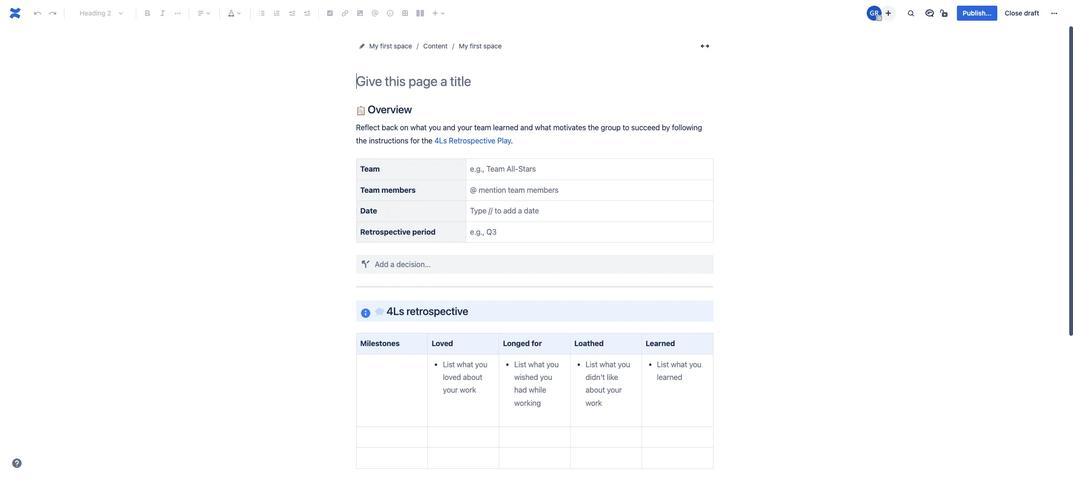 Task type: describe. For each thing, give the bounding box(es) containing it.
comment icon image
[[925, 8, 936, 19]]

retrospective
[[407, 305, 469, 317]]

close draft
[[1006, 9, 1040, 17]]

for inside reflect back on what you and your team learned and what motivates the group to succeed by following the instructions for the
[[411, 136, 420, 145]]

loved
[[432, 339, 453, 348]]

invite to edit image
[[884, 7, 895, 19]]

no restrictions image
[[940, 8, 951, 19]]

greg robinson image
[[868, 6, 883, 21]]

2 what from the left
[[535, 123, 552, 132]]

content
[[424, 42, 448, 50]]

Main content area, start typing to enter text. text field
[[351, 103, 719, 482]]

period
[[413, 227, 436, 236]]

make page full-width image
[[700, 40, 711, 52]]

longed
[[503, 339, 530, 348]]

4ls retrospective play .
[[435, 136, 513, 145]]

publish...
[[964, 9, 992, 17]]

layouts image
[[415, 8, 426, 19]]

undo ⌘z image
[[32, 8, 43, 19]]

publish... button
[[958, 6, 998, 21]]

learned
[[646, 339, 676, 348]]

back
[[382, 123, 398, 132]]

add image, video, or file image
[[355, 8, 366, 19]]

2 my from the left
[[459, 42, 468, 50]]

4ls for 4ls retrospective
[[387, 305, 405, 317]]

to
[[623, 123, 630, 132]]

indent tab image
[[302, 8, 313, 19]]

1 space from the left
[[394, 42, 412, 50]]

1 and from the left
[[443, 123, 456, 132]]

2 space from the left
[[484, 42, 502, 50]]

milestones
[[361, 339, 400, 348]]

.
[[511, 136, 513, 145]]

overview
[[366, 103, 412, 116]]

italic ⌘i image
[[157, 8, 168, 19]]

confluence image
[[8, 6, 23, 21]]

panel info image
[[360, 307, 371, 319]]

reflect back on what you and your team learned and what motivates the group to succeed by following the instructions for the
[[356, 123, 705, 145]]

2 my first space from the left
[[459, 42, 502, 50]]

team for team members
[[361, 186, 380, 194]]

motivates
[[554, 123, 587, 132]]

you
[[429, 123, 441, 132]]

content link
[[424, 40, 448, 52]]

1 horizontal spatial the
[[422, 136, 433, 145]]

1 my first space link from the left
[[369, 40, 412, 52]]

2 and from the left
[[521, 123, 533, 132]]

4ls retrospective
[[385, 305, 469, 317]]

1 first from the left
[[380, 42, 392, 50]]

find and replace image
[[906, 8, 917, 19]]

close draft button
[[1000, 6, 1046, 21]]

reflect
[[356, 123, 380, 132]]

1 what from the left
[[411, 123, 427, 132]]

action item image
[[325, 8, 336, 19]]

date
[[361, 207, 377, 215]]

on
[[400, 123, 409, 132]]

more formatting image
[[172, 8, 183, 19]]

team members
[[361, 186, 416, 194]]

retrospective period
[[361, 227, 436, 236]]

bullet list ⌘⇧8 image
[[256, 8, 268, 19]]

2 my first space link from the left
[[459, 40, 502, 52]]

confluence image
[[8, 6, 23, 21]]

1 my from the left
[[369, 42, 379, 50]]

close
[[1006, 9, 1023, 17]]



Task type: vqa. For each thing, say whether or not it's contained in the screenshot.
All
no



Task type: locate. For each thing, give the bounding box(es) containing it.
1 horizontal spatial my
[[459, 42, 468, 50]]

the left group
[[588, 123, 599, 132]]

by
[[662, 123, 671, 132]]

0 vertical spatial team
[[361, 165, 380, 173]]

members
[[382, 186, 416, 194]]

and
[[443, 123, 456, 132], [521, 123, 533, 132]]

0 horizontal spatial my
[[369, 42, 379, 50]]

1 horizontal spatial retrospective
[[449, 136, 496, 145]]

:clipboard: image
[[356, 106, 366, 115], [356, 106, 366, 115]]

0 horizontal spatial and
[[443, 123, 456, 132]]

link image
[[340, 8, 351, 19]]

first right content
[[470, 42, 482, 50]]

0 horizontal spatial 4ls
[[387, 305, 405, 317]]

redo ⌘⇧z image
[[47, 8, 58, 19]]

succeed
[[632, 123, 660, 132]]

0 vertical spatial 4ls
[[435, 136, 447, 145]]

what left motivates
[[535, 123, 552, 132]]

for
[[411, 136, 420, 145], [532, 339, 542, 348]]

0 horizontal spatial my first space link
[[369, 40, 412, 52]]

0 horizontal spatial first
[[380, 42, 392, 50]]

0 horizontal spatial space
[[394, 42, 412, 50]]

team
[[475, 123, 492, 132]]

my first space link
[[369, 40, 412, 52], [459, 40, 502, 52]]

2 horizontal spatial the
[[588, 123, 599, 132]]

team for team
[[361, 165, 380, 173]]

my first space link right move this page image
[[369, 40, 412, 52]]

4ls right the panel info icon
[[387, 305, 405, 317]]

play
[[498, 136, 511, 145]]

1 vertical spatial for
[[532, 339, 542, 348]]

1 horizontal spatial space
[[484, 42, 502, 50]]

my right content
[[459, 42, 468, 50]]

my
[[369, 42, 379, 50], [459, 42, 468, 50]]

my right move this page image
[[369, 42, 379, 50]]

0 vertical spatial for
[[411, 136, 420, 145]]

Give this page a title text field
[[356, 73, 714, 89]]

2 first from the left
[[470, 42, 482, 50]]

first
[[380, 42, 392, 50], [470, 42, 482, 50]]

table image
[[400, 8, 411, 19]]

1 my first space from the left
[[369, 42, 412, 50]]

0 horizontal spatial the
[[356, 136, 367, 145]]

group
[[601, 123, 621, 132]]

my first space right content
[[459, 42, 502, 50]]

what right on
[[411, 123, 427, 132]]

mention image
[[370, 8, 381, 19]]

learned
[[493, 123, 519, 132]]

1 vertical spatial retrospective
[[361, 227, 411, 236]]

retrospective
[[449, 136, 496, 145], [361, 227, 411, 236]]

2 team from the top
[[361, 186, 380, 194]]

:thought_balloon: image
[[375, 308, 385, 317], [375, 308, 385, 317]]

first right move this page image
[[380, 42, 392, 50]]

help image
[[11, 458, 23, 469]]

more image
[[1049, 8, 1061, 19]]

loathed
[[575, 339, 604, 348]]

team up "team members"
[[361, 165, 380, 173]]

the
[[588, 123, 599, 132], [356, 136, 367, 145], [422, 136, 433, 145]]

move this page image
[[358, 42, 366, 50]]

1 horizontal spatial my first space link
[[459, 40, 502, 52]]

4ls
[[435, 136, 447, 145], [387, 305, 405, 317]]

1 horizontal spatial my first space
[[459, 42, 502, 50]]

my first space right move this page image
[[369, 42, 412, 50]]

and right you
[[443, 123, 456, 132]]

1 vertical spatial team
[[361, 186, 380, 194]]

longed for
[[503, 339, 542, 348]]

emoji image
[[385, 8, 396, 19]]

0 vertical spatial retrospective
[[449, 136, 496, 145]]

0 horizontal spatial my first space
[[369, 42, 412, 50]]

team
[[361, 165, 380, 173], [361, 186, 380, 194]]

my first space
[[369, 42, 412, 50], [459, 42, 502, 50]]

1 team from the top
[[361, 165, 380, 173]]

the down reflect
[[356, 136, 367, 145]]

instructions
[[369, 136, 409, 145]]

your
[[458, 123, 473, 132]]

outdent ⇧tab image
[[286, 8, 298, 19]]

my first space link right content link
[[459, 40, 502, 52]]

1 horizontal spatial 4ls
[[435, 136, 447, 145]]

the down you
[[422, 136, 433, 145]]

numbered list ⌘⇧7 image
[[271, 8, 283, 19]]

4ls retrospective play link
[[435, 136, 511, 145]]

team up date
[[361, 186, 380, 194]]

and right learned
[[521, 123, 533, 132]]

4ls down you
[[435, 136, 447, 145]]

draft
[[1025, 9, 1040, 17]]

1 horizontal spatial for
[[532, 339, 542, 348]]

what
[[411, 123, 427, 132], [535, 123, 552, 132]]

0 horizontal spatial what
[[411, 123, 427, 132]]

bold ⌘b image
[[142, 8, 153, 19]]

0 horizontal spatial retrospective
[[361, 227, 411, 236]]

4ls for 4ls retrospective play .
[[435, 136, 447, 145]]

space
[[394, 42, 412, 50], [484, 42, 502, 50]]

for right the longed
[[532, 339, 542, 348]]

1 horizontal spatial and
[[521, 123, 533, 132]]

decision image
[[358, 257, 373, 272]]

retrospective down date
[[361, 227, 411, 236]]

0 horizontal spatial for
[[411, 136, 420, 145]]

1 vertical spatial 4ls
[[387, 305, 405, 317]]

1 horizontal spatial first
[[470, 42, 482, 50]]

following
[[672, 123, 703, 132]]

retrospective down 'your'
[[449, 136, 496, 145]]

for right instructions at the top of the page
[[411, 136, 420, 145]]

1 horizontal spatial what
[[535, 123, 552, 132]]



